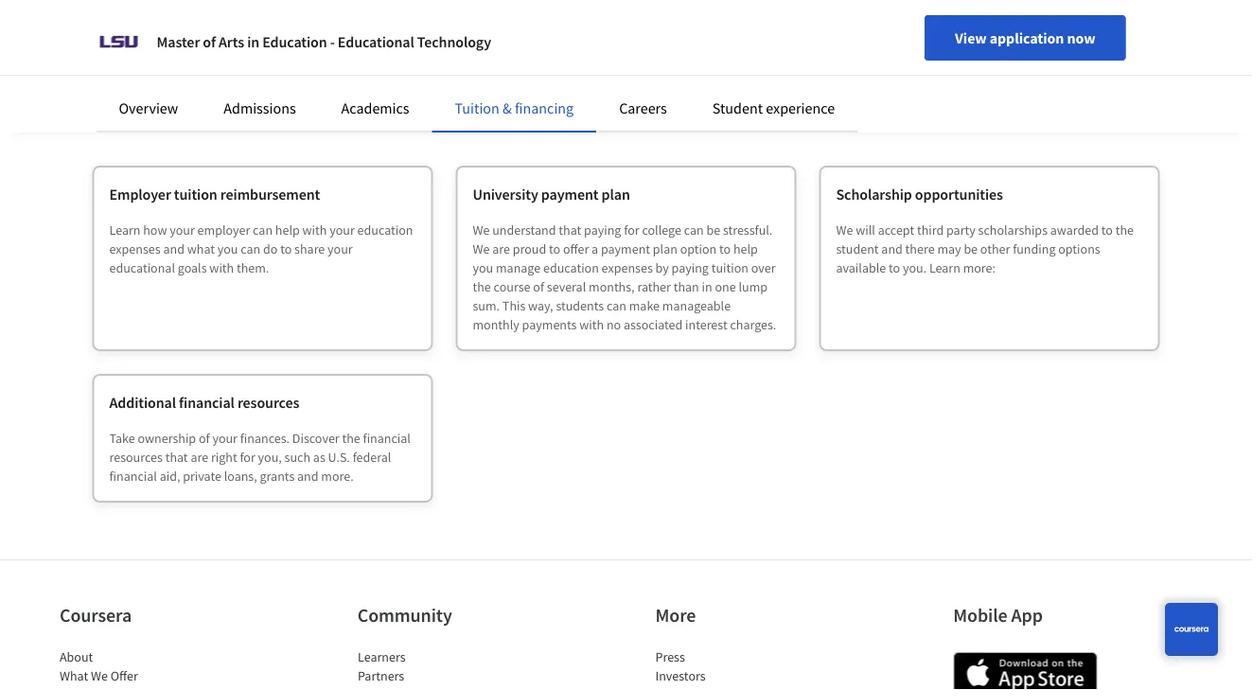 Task type: describe. For each thing, give the bounding box(es) containing it.
in inside the we understand that paying for college can be stressful. we are proud to offer a payment plan option to help you manage education expenses by paying tuition over the course of several months, rather than in one lump sum. this way, students can make manageable monthly payments with no associated interest charges.
[[702, 278, 713, 295]]

0 horizontal spatial payment
[[541, 185, 599, 204]]

more:
[[964, 259, 996, 276]]

you,
[[258, 449, 282, 466]]

we will accept third party scholarships awarded to the student and there may be other funding options available to you. learn more:
[[837, 222, 1134, 276]]

scholarships
[[979, 222, 1048, 239]]

tuition inside the we understand that paying for college can be stressful. we are proud to offer a payment plan option to help you manage education expenses by paying tuition over the course of several months, rather than in one lump sum. this way, students can make manageable monthly payments with no associated interest charges.
[[712, 259, 749, 276]]

this
[[503, 297, 526, 314]]

to left the offer
[[549, 241, 561, 258]]

financing
[[253, 87, 364, 120]]

view
[[955, 28, 987, 47]]

no
[[607, 316, 621, 333]]

financing
[[515, 98, 574, 117]]

the inside we will accept third party scholarships awarded to the student and there may be other funding options available to you. learn more:
[[1116, 222, 1134, 239]]

0 vertical spatial of
[[203, 32, 216, 51]]

you inside learn how your employer can help with your education expenses and what you can do to share your educational goals with them.
[[218, 241, 238, 258]]

list for coursera
[[60, 648, 221, 690]]

funding
[[1013, 241, 1056, 258]]

payments
[[522, 316, 577, 333]]

you inside the we understand that paying for college can be stressful. we are proud to offer a payment plan option to help you manage education expenses by paying tuition over the course of several months, rather than in one lump sum. this way, students can make manageable monthly payments with no associated interest charges.
[[473, 259, 493, 276]]

0 vertical spatial in
[[247, 32, 260, 51]]

offer
[[563, 241, 589, 258]]

what
[[187, 241, 215, 258]]

are for university
[[493, 241, 510, 258]]

and for employer
[[163, 241, 185, 258]]

grants
[[260, 468, 295, 485]]

stressful.
[[723, 222, 773, 239]]

one
[[715, 278, 736, 295]]

manage
[[496, 259, 541, 276]]

interest
[[686, 316, 728, 333]]

additional financial resources
[[109, 393, 300, 412]]

proud
[[513, 241, 547, 258]]

press
[[656, 649, 685, 666]]

for inside the we understand that paying for college can be stressful. we are proud to offer a payment plan option to help you manage education expenses by paying tuition over the course of several months, rather than in one lump sum. this way, students can make manageable monthly payments with no associated interest charges.
[[624, 222, 640, 239]]

right
[[211, 449, 237, 466]]

party
[[947, 222, 976, 239]]

additional
[[109, 393, 176, 412]]

options
[[1059, 241, 1101, 258]]

tuition & financing
[[455, 98, 574, 117]]

academics
[[341, 98, 410, 117]]

that inside the we understand that paying for college can be stressful. we are proud to offer a payment plan option to help you manage education expenses by paying tuition over the course of several months, rather than in one lump sum. this way, students can make manageable monthly payments with no associated interest charges.
[[559, 222, 582, 239]]

about
[[60, 649, 93, 666]]

over
[[752, 259, 776, 276]]

how
[[143, 222, 167, 239]]

about link
[[60, 649, 93, 666]]

1 vertical spatial financial
[[363, 430, 411, 447]]

mobile
[[954, 604, 1008, 627]]

share
[[295, 241, 325, 258]]

admissions link
[[224, 98, 296, 117]]

can up do on the left
[[253, 222, 273, 239]]

0 horizontal spatial with
[[210, 259, 234, 276]]

learn inside we will accept third party scholarships awarded to the student and there may be other funding options available to you. learn more:
[[930, 259, 961, 276]]

educational
[[338, 32, 414, 51]]

can up option
[[684, 222, 704, 239]]

help inside the we understand that paying for college can be stressful. we are proud to offer a payment plan option to help you manage education expenses by paying tuition over the course of several months, rather than in one lump sum. this way, students can make manageable monthly payments with no associated interest charges.
[[734, 241, 758, 258]]

student
[[713, 98, 763, 117]]

of inside take ownership of your finances. discover the financial resources that are right for you, such as u.s. federal financial aid,  private loans, grants and more.
[[199, 430, 210, 447]]

scholarship for scholarship opportunities
[[837, 185, 913, 204]]

do
[[263, 241, 278, 258]]

university
[[473, 185, 539, 204]]

associated
[[624, 316, 683, 333]]

master of arts in education - educational technology
[[157, 32, 491, 51]]

are for additional
[[191, 449, 208, 466]]

that inside take ownership of your finances. discover the financial resources that are right for you, such as u.s. federal financial aid,  private loans, grants and more.
[[165, 449, 188, 466]]

option
[[680, 241, 717, 258]]

your inside take ownership of your finances. discover the financial resources that are right for you, such as u.s. federal financial aid,  private loans, grants and more.
[[212, 430, 238, 447]]

employer tuition reimbursement
[[109, 185, 320, 204]]

charges.
[[730, 316, 777, 333]]

about what we offer
[[60, 649, 138, 685]]

sum.
[[473, 297, 500, 314]]

payment inside the we understand that paying for college can be stressful. we are proud to offer a payment plan option to help you manage education expenses by paying tuition over the course of several months, rather than in one lump sum. this way, students can make manageable monthly payments with no associated interest charges.
[[601, 241, 651, 258]]

more.
[[321, 468, 354, 485]]

arts
[[219, 32, 244, 51]]

now
[[1068, 28, 1096, 47]]

available
[[837, 259, 886, 276]]

press investors
[[656, 649, 706, 685]]

tuition
[[455, 98, 500, 117]]

0 vertical spatial paying
[[584, 222, 622, 239]]

course
[[494, 278, 531, 295]]

admissions
[[224, 98, 296, 117]]

opportunities
[[915, 185, 1004, 204]]

-
[[330, 32, 335, 51]]

monthly
[[473, 316, 520, 333]]

master
[[157, 32, 200, 51]]

goals
[[178, 259, 207, 276]]

can up no
[[607, 297, 627, 314]]

what
[[60, 668, 88, 685]]

resources inside take ownership of your finances. discover the financial resources that are right for you, such as u.s. federal financial aid,  private loans, grants and more.
[[109, 449, 163, 466]]

and for scholarship
[[882, 241, 903, 258]]

employer
[[198, 222, 250, 239]]

student
[[837, 241, 879, 258]]

finances.
[[240, 430, 290, 447]]

be inside the we understand that paying for college can be stressful. we are proud to offer a payment plan option to help you manage education expenses by paying tuition over the course of several months, rather than in one lump sum. this way, students can make manageable monthly payments with no associated interest charges.
[[707, 222, 721, 239]]

list for community
[[358, 648, 519, 690]]



Task type: vqa. For each thing, say whether or not it's contained in the screenshot.
'Starts'
no



Task type: locate. For each thing, give the bounding box(es) containing it.
& right the tuition
[[503, 98, 512, 117]]

of up way, at the top left of page
[[533, 278, 544, 295]]

with left no
[[580, 316, 604, 333]]

1 horizontal spatial learn
[[930, 259, 961, 276]]

0 vertical spatial the
[[1116, 222, 1134, 239]]

are inside take ownership of your finances. discover the financial resources that are right for you, such as u.s. federal financial aid,  private loans, grants and more.
[[191, 449, 208, 466]]

scholarship & financing opportunities
[[92, 87, 528, 120]]

2 horizontal spatial with
[[580, 316, 604, 333]]

help down "stressful."
[[734, 241, 758, 258]]

several
[[547, 278, 586, 295]]

that up the offer
[[559, 222, 582, 239]]

to inside learn how your employer can help with your education expenses and what you can do to share your educational goals with them.
[[280, 241, 292, 258]]

1 vertical spatial tuition
[[712, 259, 749, 276]]

0 horizontal spatial list
[[60, 648, 221, 690]]

months,
[[589, 278, 635, 295]]

download on the app store image
[[954, 652, 1098, 690]]

0 vertical spatial learn
[[109, 222, 141, 239]]

list for more
[[656, 648, 817, 690]]

0 vertical spatial be
[[707, 222, 721, 239]]

0 horizontal spatial &
[[231, 87, 248, 120]]

with inside the we understand that paying for college can be stressful. we are proud to offer a payment plan option to help you manage education expenses by paying tuition over the course of several months, rather than in one lump sum. this way, students can make manageable monthly payments with no associated interest charges.
[[580, 316, 604, 333]]

other
[[981, 241, 1011, 258]]

1 vertical spatial expenses
[[602, 259, 653, 276]]

manageable
[[663, 297, 731, 314]]

plan inside the we understand that paying for college can be stressful. we are proud to offer a payment plan option to help you manage education expenses by paying tuition over the course of several months, rather than in one lump sum. this way, students can make manageable monthly payments with no associated interest charges.
[[653, 241, 678, 258]]

plan up the we understand that paying for college can be stressful. we are proud to offer a payment plan option to help you manage education expenses by paying tuition over the course of several months, rather than in one lump sum. this way, students can make manageable monthly payments with no associated interest charges.
[[602, 185, 630, 204]]

expenses up months,
[[602, 259, 653, 276]]

1 vertical spatial payment
[[601, 241, 651, 258]]

with
[[303, 222, 327, 239], [210, 259, 234, 276], [580, 316, 604, 333]]

1 horizontal spatial resources
[[238, 393, 300, 412]]

the inside take ownership of your finances. discover the financial resources that are right for you, such as u.s. federal financial aid,  private loans, grants and more.
[[342, 430, 361, 447]]

0 vertical spatial plan
[[602, 185, 630, 204]]

to right do on the left
[[280, 241, 292, 258]]

paying up than
[[672, 259, 709, 276]]

we left proud
[[473, 241, 490, 258]]

than
[[674, 278, 700, 295]]

0 horizontal spatial paying
[[584, 222, 622, 239]]

be inside we will accept third party scholarships awarded to the student and there may be other funding options available to you. learn more:
[[964, 241, 978, 258]]

0 horizontal spatial for
[[240, 449, 255, 466]]

more
[[656, 604, 696, 627]]

0 horizontal spatial resources
[[109, 449, 163, 466]]

mobile app
[[954, 604, 1043, 627]]

for left college
[[624, 222, 640, 239]]

1 horizontal spatial list
[[358, 648, 519, 690]]

2 vertical spatial the
[[342, 430, 361, 447]]

them.
[[237, 259, 269, 276]]

the inside the we understand that paying for college can be stressful. we are proud to offer a payment plan option to help you manage education expenses by paying tuition over the course of several months, rather than in one lump sum. this way, students can make manageable monthly payments with no associated interest charges.
[[473, 278, 491, 295]]

education
[[262, 32, 327, 51]]

scholarship up will at the right
[[837, 185, 913, 204]]

0 horizontal spatial financial
[[109, 468, 157, 485]]

are up 'manage'
[[493, 241, 510, 258]]

1 vertical spatial for
[[240, 449, 255, 466]]

1 vertical spatial you
[[473, 259, 493, 276]]

financial up federal
[[363, 430, 411, 447]]

0 horizontal spatial expenses
[[109, 241, 161, 258]]

we inside about what we offer
[[91, 668, 108, 685]]

1 list from the left
[[60, 648, 221, 690]]

0 horizontal spatial tuition
[[174, 185, 218, 204]]

learn left how
[[109, 222, 141, 239]]

ownership
[[138, 430, 196, 447]]

3 list from the left
[[656, 648, 817, 690]]

2 horizontal spatial financial
[[363, 430, 411, 447]]

community
[[358, 604, 452, 627]]

there
[[906, 241, 935, 258]]

1 vertical spatial are
[[191, 449, 208, 466]]

2 horizontal spatial and
[[882, 241, 903, 258]]

be up option
[[707, 222, 721, 239]]

as
[[313, 449, 326, 466]]

1 vertical spatial plan
[[653, 241, 678, 258]]

0 horizontal spatial that
[[165, 449, 188, 466]]

are
[[493, 241, 510, 258], [191, 449, 208, 466]]

to
[[1102, 222, 1113, 239], [280, 241, 292, 258], [549, 241, 561, 258], [720, 241, 731, 258], [889, 259, 901, 276]]

0 horizontal spatial be
[[707, 222, 721, 239]]

1 horizontal spatial and
[[297, 468, 319, 485]]

of down additional financial resources
[[199, 430, 210, 447]]

and up goals
[[163, 241, 185, 258]]

and inside learn how your employer can help with your education expenses and what you can do to share your educational goals with them.
[[163, 241, 185, 258]]

students
[[556, 297, 604, 314]]

0 horizontal spatial and
[[163, 241, 185, 258]]

0 vertical spatial help
[[275, 222, 300, 239]]

in left the one on the right top of the page
[[702, 278, 713, 295]]

discover
[[292, 430, 340, 447]]

list containing learners
[[358, 648, 519, 690]]

scholarship for scholarship & financing opportunities
[[92, 87, 226, 120]]

third
[[917, 222, 944, 239]]

way,
[[528, 297, 554, 314]]

1 horizontal spatial payment
[[601, 241, 651, 258]]

0 vertical spatial you
[[218, 241, 238, 258]]

0 vertical spatial resources
[[238, 393, 300, 412]]

1 horizontal spatial that
[[559, 222, 582, 239]]

list
[[60, 648, 221, 690], [358, 648, 519, 690], [656, 648, 817, 690]]

1 vertical spatial learn
[[930, 259, 961, 276]]

0 horizontal spatial are
[[191, 449, 208, 466]]

for
[[624, 222, 640, 239], [240, 449, 255, 466]]

financial
[[179, 393, 235, 412], [363, 430, 411, 447], [109, 468, 157, 485]]

0 vertical spatial financial
[[179, 393, 235, 412]]

1 horizontal spatial in
[[702, 278, 713, 295]]

rather
[[638, 278, 671, 295]]

expenses inside the we understand that paying for college can be stressful. we are proud to offer a payment plan option to help you manage education expenses by paying tuition over the course of several months, rather than in one lump sum. this way, students can make manageable monthly payments with no associated interest charges.
[[602, 259, 653, 276]]

overview link
[[119, 98, 178, 117]]

your
[[170, 222, 195, 239], [330, 222, 355, 239], [328, 241, 353, 258], [212, 430, 238, 447]]

careers link
[[619, 98, 667, 117]]

education inside learn how your employer can help with your education expenses and what you can do to share your educational goals with them.
[[357, 222, 413, 239]]

payment
[[541, 185, 599, 204], [601, 241, 651, 258]]

1 horizontal spatial you
[[473, 259, 493, 276]]

learn how your employer can help with your education expenses and what you can do to share your educational goals with them.
[[109, 222, 413, 276]]

1 vertical spatial resources
[[109, 449, 163, 466]]

0 vertical spatial education
[[357, 222, 413, 239]]

0 horizontal spatial you
[[218, 241, 238, 258]]

coursera
[[60, 604, 132, 627]]

we understand that paying for college can be stressful. we are proud to offer a payment plan option to help you manage education expenses by paying tuition over the course of several months, rather than in one lump sum. this way, students can make manageable monthly payments with no associated interest charges.
[[473, 222, 777, 333]]

1 horizontal spatial help
[[734, 241, 758, 258]]

we inside we will accept third party scholarships awarded to the student and there may be other funding options available to you. learn more:
[[837, 222, 854, 239]]

are inside the we understand that paying for college can be stressful. we are proud to offer a payment plan option to help you manage education expenses by paying tuition over the course of several months, rather than in one lump sum. this way, students can make manageable monthly payments with no associated interest charges.
[[493, 241, 510, 258]]

understand
[[493, 222, 556, 239]]

financial up ownership
[[179, 393, 235, 412]]

0 vertical spatial for
[[624, 222, 640, 239]]

in
[[247, 32, 260, 51], [702, 278, 713, 295]]

help
[[275, 222, 300, 239], [734, 241, 758, 258]]

payment up the offer
[[541, 185, 599, 204]]

0 vertical spatial with
[[303, 222, 327, 239]]

the up sum.
[[473, 278, 491, 295]]

1 vertical spatial in
[[702, 278, 713, 295]]

and inside we will accept third party scholarships awarded to the student and there may be other funding options available to you. learn more:
[[882, 241, 903, 258]]

the right the awarded
[[1116, 222, 1134, 239]]

and down such
[[297, 468, 319, 485]]

list containing press
[[656, 648, 817, 690]]

employer
[[109, 185, 171, 204]]

app
[[1012, 604, 1043, 627]]

for up loans,
[[240, 449, 255, 466]]

tuition & financing link
[[455, 98, 574, 117]]

0 vertical spatial payment
[[541, 185, 599, 204]]

1 horizontal spatial plan
[[653, 241, 678, 258]]

2 vertical spatial financial
[[109, 468, 157, 485]]

resources up finances.
[[238, 393, 300, 412]]

in right arts
[[247, 32, 260, 51]]

investors link
[[656, 668, 706, 685]]

by
[[656, 259, 669, 276]]

we left offer
[[91, 668, 108, 685]]

of left arts
[[203, 32, 216, 51]]

0 vertical spatial tuition
[[174, 185, 218, 204]]

to right option
[[720, 241, 731, 258]]

2 vertical spatial of
[[199, 430, 210, 447]]

2 horizontal spatial list
[[656, 648, 817, 690]]

reimbursement
[[220, 185, 320, 204]]

college
[[642, 222, 682, 239]]

learn down may
[[930, 259, 961, 276]]

2 vertical spatial with
[[580, 316, 604, 333]]

may
[[938, 241, 962, 258]]

1 horizontal spatial scholarship
[[837, 185, 913, 204]]

plan
[[602, 185, 630, 204], [653, 241, 678, 258]]

1 horizontal spatial for
[[624, 222, 640, 239]]

1 horizontal spatial paying
[[672, 259, 709, 276]]

we left understand
[[473, 222, 490, 239]]

the up u.s.
[[342, 430, 361, 447]]

1 vertical spatial of
[[533, 278, 544, 295]]

scholarship opportunities
[[837, 185, 1004, 204]]

1 horizontal spatial tuition
[[712, 259, 749, 276]]

expenses inside learn how your employer can help with your education expenses and what you can do to share your educational goals with them.
[[109, 241, 161, 258]]

payment right a
[[601, 241, 651, 258]]

for inside take ownership of your finances. discover the financial resources that are right for you, such as u.s. federal financial aid,  private loans, grants and more.
[[240, 449, 255, 466]]

and down accept
[[882, 241, 903, 258]]

view application now button
[[925, 15, 1126, 61]]

of
[[203, 32, 216, 51], [533, 278, 544, 295], [199, 430, 210, 447]]

that up aid,
[[165, 449, 188, 466]]

can up them.
[[241, 241, 261, 258]]

0 vertical spatial expenses
[[109, 241, 161, 258]]

private
[[183, 468, 221, 485]]

tuition up employer
[[174, 185, 218, 204]]

help up do on the left
[[275, 222, 300, 239]]

&
[[231, 87, 248, 120], [503, 98, 512, 117]]

2 list from the left
[[358, 648, 519, 690]]

list containing about
[[60, 648, 221, 690]]

such
[[285, 449, 311, 466]]

0 vertical spatial scholarship
[[92, 87, 226, 120]]

1 vertical spatial help
[[734, 241, 758, 258]]

1 horizontal spatial be
[[964, 241, 978, 258]]

expenses up the educational
[[109, 241, 161, 258]]

loans,
[[224, 468, 257, 485]]

1 vertical spatial scholarship
[[837, 185, 913, 204]]

partners link
[[358, 668, 404, 685]]

make
[[629, 297, 660, 314]]

resources down take
[[109, 449, 163, 466]]

1 horizontal spatial education
[[543, 259, 599, 276]]

1 horizontal spatial financial
[[179, 393, 235, 412]]

education inside the we understand that paying for college can be stressful. we are proud to offer a payment plan option to help you manage education expenses by paying tuition over the course of several months, rather than in one lump sum. this way, students can make manageable monthly payments with no associated interest charges.
[[543, 259, 599, 276]]

1 vertical spatial paying
[[672, 259, 709, 276]]

we left will at the right
[[837, 222, 854, 239]]

1 vertical spatial with
[[210, 259, 234, 276]]

with down what
[[210, 259, 234, 276]]

paying up a
[[584, 222, 622, 239]]

tuition up the one on the right top of the page
[[712, 259, 749, 276]]

0 vertical spatial are
[[493, 241, 510, 258]]

1 vertical spatial that
[[165, 449, 188, 466]]

1 vertical spatial be
[[964, 241, 978, 258]]

0 horizontal spatial in
[[247, 32, 260, 51]]

0 horizontal spatial education
[[357, 222, 413, 239]]

student experience link
[[713, 98, 835, 117]]

plan up 'by'
[[653, 241, 678, 258]]

1 horizontal spatial expenses
[[602, 259, 653, 276]]

that
[[559, 222, 582, 239], [165, 449, 188, 466]]

lump
[[739, 278, 768, 295]]

view application now
[[955, 28, 1096, 47]]

aid,
[[160, 468, 180, 485]]

are up private
[[191, 449, 208, 466]]

federal
[[353, 449, 391, 466]]

learn inside learn how your employer can help with your education expenses and what you can do to share your educational goals with them.
[[109, 222, 141, 239]]

educational
[[109, 259, 175, 276]]

0 horizontal spatial learn
[[109, 222, 141, 239]]

to right the awarded
[[1102, 222, 1113, 239]]

learners partners
[[358, 649, 406, 685]]

and inside take ownership of your finances. discover the financial resources that are right for you, such as u.s. federal financial aid,  private loans, grants and more.
[[297, 468, 319, 485]]

you
[[218, 241, 238, 258], [473, 259, 493, 276]]

university payment plan
[[473, 185, 630, 204]]

take
[[109, 430, 135, 447]]

overview
[[119, 98, 178, 117]]

you left 'manage'
[[473, 259, 493, 276]]

2 horizontal spatial the
[[1116, 222, 1134, 239]]

will
[[856, 222, 876, 239]]

awarded
[[1051, 222, 1099, 239]]

financial left aid,
[[109, 468, 157, 485]]

1 horizontal spatial the
[[473, 278, 491, 295]]

0 horizontal spatial plan
[[602, 185, 630, 204]]

0 horizontal spatial the
[[342, 430, 361, 447]]

paying
[[584, 222, 622, 239], [672, 259, 709, 276]]

0 vertical spatial that
[[559, 222, 582, 239]]

1 vertical spatial the
[[473, 278, 491, 295]]

1 horizontal spatial with
[[303, 222, 327, 239]]

help inside learn how your employer can help with your education expenses and what you can do to share your educational goals with them.
[[275, 222, 300, 239]]

& for scholarship
[[231, 87, 248, 120]]

technology
[[417, 32, 491, 51]]

& down arts
[[231, 87, 248, 120]]

1 horizontal spatial &
[[503, 98, 512, 117]]

0 horizontal spatial scholarship
[[92, 87, 226, 120]]

take ownership of your finances. discover the financial resources that are right for you, such as u.s. federal financial aid,  private loans, grants and more.
[[109, 430, 411, 485]]

scholarship down master
[[92, 87, 226, 120]]

academics link
[[341, 98, 410, 117]]

to left you.
[[889, 259, 901, 276]]

with up share
[[303, 222, 327, 239]]

1 horizontal spatial are
[[493, 241, 510, 258]]

learners
[[358, 649, 406, 666]]

1 vertical spatial education
[[543, 259, 599, 276]]

be up more:
[[964, 241, 978, 258]]

& for tuition
[[503, 98, 512, 117]]

of inside the we understand that paying for college can be stressful. we are proud to offer a payment plan option to help you manage education expenses by paying tuition over the course of several months, rather than in one lump sum. this way, students can make manageable monthly payments with no associated interest charges.
[[533, 278, 544, 295]]

0 horizontal spatial help
[[275, 222, 300, 239]]

louisiana state university logo image
[[96, 19, 142, 64]]

investors
[[656, 668, 706, 685]]

application
[[990, 28, 1065, 47]]

you down employer
[[218, 241, 238, 258]]

you.
[[903, 259, 927, 276]]

education
[[357, 222, 413, 239], [543, 259, 599, 276]]



